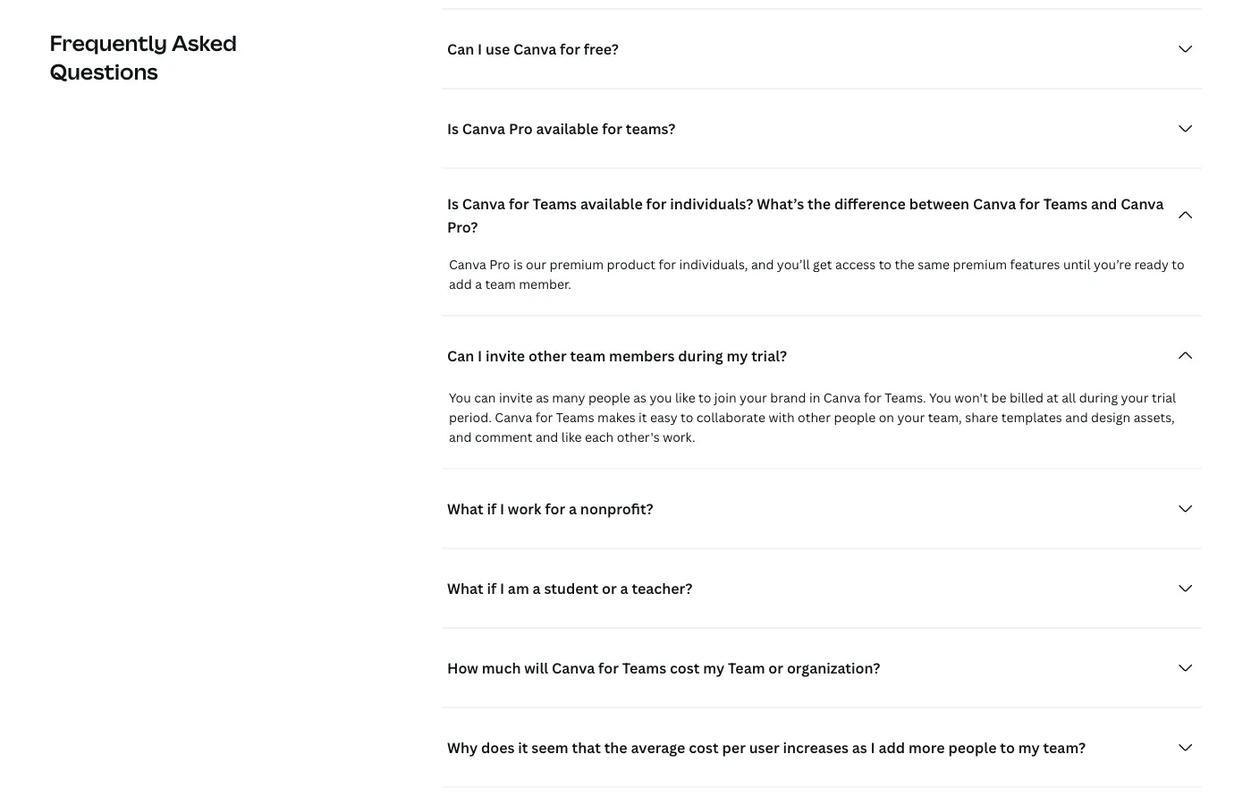 Task type: describe. For each thing, give the bounding box(es) containing it.
can i use canva for free?
[[447, 39, 619, 59]]

share
[[966, 409, 999, 426]]

1 you from the left
[[449, 390, 471, 407]]

a inside canva pro is our premium product for individuals, and you'll get access to the same premium features until you're ready to add a team member.
[[475, 276, 482, 293]]

get
[[814, 256, 833, 273]]

difference
[[835, 194, 906, 213]]

between
[[910, 194, 970, 213]]

my for trial?
[[727, 346, 748, 366]]

canva right will
[[552, 659, 595, 678]]

0 vertical spatial available
[[536, 119, 599, 138]]

be
[[992, 390, 1007, 407]]

invite for as
[[499, 390, 533, 407]]

can i use canva for free? button
[[442, 31, 1202, 67]]

team inside canva pro is our premium product for individuals, and you'll get access to the same premium features until you're ready to add a team member.
[[485, 276, 516, 293]]

what if i am a student or a teacher? button
[[442, 571, 1202, 607]]

if for am
[[487, 579, 497, 598]]

seem
[[532, 738, 569, 758]]

brand
[[771, 390, 807, 407]]

for left "teams?"
[[602, 119, 623, 138]]

what if i work for a nonprofit? button
[[442, 491, 1202, 527]]

how much will canva for teams cost my team or organization? button
[[442, 651, 1202, 686]]

invite for other
[[486, 346, 525, 366]]

i left work
[[500, 499, 505, 519]]

easy
[[651, 409, 678, 426]]

for up features
[[1020, 194, 1041, 213]]

user
[[750, 738, 780, 758]]

0 vertical spatial or
[[602, 579, 617, 598]]

it inside why does it seem that the average cost per user increases as i add more people to my team? "dropdown button"
[[518, 738, 528, 758]]

what if i am a student or a teacher?
[[447, 579, 693, 598]]

more
[[909, 738, 946, 758]]

and right comment on the left bottom of page
[[536, 429, 559, 446]]

am
[[508, 579, 530, 598]]

comment
[[475, 429, 533, 446]]

you
[[650, 390, 672, 407]]

frequently
[[50, 28, 167, 57]]

canva up comment on the left bottom of page
[[495, 409, 533, 426]]

canva right in
[[824, 390, 861, 407]]

for left individuals?
[[647, 194, 667, 213]]

teams up average
[[623, 659, 667, 678]]

per
[[723, 738, 746, 758]]

use
[[486, 39, 510, 59]]

team?
[[1044, 738, 1086, 758]]

work.
[[663, 429, 696, 446]]

member.
[[519, 276, 572, 293]]

access
[[836, 256, 876, 273]]

period.
[[449, 409, 492, 426]]

i left use
[[478, 39, 483, 59]]

for up on
[[865, 390, 882, 407]]

can i invite other team members during my trial? button
[[442, 338, 1202, 374]]

members
[[609, 346, 675, 366]]

pro inside canva pro is our premium product for individuals, and you'll get access to the same premium features until you're ready to add a team member.
[[490, 256, 510, 273]]

is canva pro available for teams? button
[[442, 111, 1202, 147]]

to left join
[[699, 390, 712, 407]]

2 horizontal spatial your
[[1122, 390, 1149, 407]]

until
[[1064, 256, 1091, 273]]

canva right 'between'
[[974, 194, 1017, 213]]

same
[[918, 256, 950, 273]]

collaborate
[[697, 409, 766, 426]]

a right am
[[533, 579, 541, 598]]

why does it seem that the average cost per user increases as i add more people to my team?
[[447, 738, 1086, 758]]

in
[[810, 390, 821, 407]]

will
[[525, 659, 549, 678]]

during inside 'dropdown button'
[[678, 346, 724, 366]]

organization?
[[787, 659, 881, 678]]

what for what if i work for a nonprofit?
[[447, 499, 484, 519]]

during inside the you can invite as many people as you like to join your brand in canva for teams. you won't be billed at all during your trial period. canva for teams makes it easy to collaborate with other people on your team, share templates and design assets, and comment and like each other's work.
[[1080, 390, 1119, 407]]

can i invite other team members during my trial?
[[447, 346, 787, 366]]

join
[[715, 390, 737, 407]]

much
[[482, 659, 521, 678]]

for right will
[[599, 659, 619, 678]]

what if i work for a nonprofit?
[[447, 499, 654, 519]]

that
[[572, 738, 601, 758]]

can
[[475, 390, 496, 407]]

product
[[607, 256, 656, 273]]

0 horizontal spatial your
[[740, 390, 768, 407]]

student
[[544, 579, 599, 598]]

0 vertical spatial like
[[676, 390, 696, 407]]

and inside canva pro is our premium product for individuals, and you'll get access to the same premium features until you're ready to add a team member.
[[752, 256, 774, 273]]

individuals,
[[680, 256, 749, 273]]

what for what if i am a student or a teacher?
[[447, 579, 484, 598]]

canva right use
[[514, 39, 557, 59]]

what's
[[757, 194, 805, 213]]

the inside "dropdown button"
[[605, 738, 628, 758]]

team
[[728, 659, 766, 678]]

work
[[508, 499, 542, 519]]

all
[[1062, 390, 1077, 407]]



Task type: locate. For each thing, give the bounding box(es) containing it.
people up makes
[[589, 390, 631, 407]]

people inside "dropdown button"
[[949, 738, 997, 758]]

if left am
[[487, 579, 497, 598]]

my left team?
[[1019, 738, 1040, 758]]

to up work.
[[681, 409, 694, 426]]

i up can
[[478, 346, 483, 366]]

cost left team
[[670, 659, 700, 678]]

the inside is canva for teams available for individuals? what's the difference between canva for teams and canva pro?
[[808, 194, 831, 213]]

and down all
[[1066, 409, 1089, 426]]

1 vertical spatial it
[[518, 738, 528, 758]]

1 horizontal spatial during
[[1080, 390, 1119, 407]]

asked
[[172, 28, 237, 57]]

1 vertical spatial during
[[1080, 390, 1119, 407]]

other's
[[617, 429, 660, 446]]

trial
[[1152, 390, 1177, 407]]

as inside "dropdown button"
[[853, 738, 868, 758]]

1 vertical spatial people
[[834, 409, 876, 426]]

0 vertical spatial invite
[[486, 346, 525, 366]]

premium right the same
[[953, 256, 1008, 273]]

0 horizontal spatial my
[[704, 659, 725, 678]]

for
[[560, 39, 581, 59], [602, 119, 623, 138], [509, 194, 530, 213], [647, 194, 667, 213], [1020, 194, 1041, 213], [659, 256, 677, 273], [865, 390, 882, 407], [536, 409, 553, 426], [545, 499, 566, 519], [599, 659, 619, 678]]

premium
[[550, 256, 604, 273], [953, 256, 1008, 273]]

as left you
[[634, 390, 647, 407]]

cost
[[670, 659, 700, 678], [689, 738, 719, 758]]

is inside is canva for teams available for individuals? what's the difference between canva for teams and canva pro?
[[447, 194, 459, 213]]

what inside what if i am a student or a teacher? dropdown button
[[447, 579, 484, 598]]

and up you're
[[1092, 194, 1118, 213]]

cost left per
[[689, 738, 719, 758]]

what inside what if i work for a nonprofit? 'dropdown button'
[[447, 499, 484, 519]]

during up join
[[678, 346, 724, 366]]

cost inside "dropdown button"
[[689, 738, 719, 758]]

or right student
[[602, 579, 617, 598]]

add inside canva pro is our premium product for individuals, and you'll get access to the same premium features until you're ready to add a team member.
[[449, 276, 472, 293]]

1 horizontal spatial as
[[634, 390, 647, 407]]

1 horizontal spatial the
[[808, 194, 831, 213]]

premium up member.
[[550, 256, 604, 273]]

2 if from the top
[[487, 579, 497, 598]]

as
[[536, 390, 549, 407], [634, 390, 647, 407], [853, 738, 868, 758]]

0 vertical spatial people
[[589, 390, 631, 407]]

1 vertical spatial add
[[879, 738, 906, 758]]

like right you
[[676, 390, 696, 407]]

for right work
[[545, 499, 566, 519]]

invite
[[486, 346, 525, 366], [499, 390, 533, 407]]

1 horizontal spatial premium
[[953, 256, 1008, 273]]

billed
[[1010, 390, 1044, 407]]

canva pro is our premium product for individuals, and you'll get access to the same premium features until you're ready to add a team member.
[[449, 256, 1185, 293]]

2 vertical spatial my
[[1019, 738, 1040, 758]]

0 horizontal spatial or
[[602, 579, 617, 598]]

2 horizontal spatial my
[[1019, 738, 1040, 758]]

your down teams.
[[898, 409, 926, 426]]

team up many
[[570, 346, 606, 366]]

if
[[487, 499, 497, 519], [487, 579, 497, 598]]

2 vertical spatial people
[[949, 738, 997, 758]]

1 vertical spatial my
[[704, 659, 725, 678]]

team inside 'dropdown button'
[[570, 346, 606, 366]]

other
[[529, 346, 567, 366], [798, 409, 831, 426]]

teams down many
[[556, 409, 595, 426]]

to inside "dropdown button"
[[1001, 738, 1016, 758]]

0 horizontal spatial the
[[605, 738, 628, 758]]

1 vertical spatial the
[[895, 256, 915, 273]]

is for is canva for teams available for individuals? what's the difference between canva for teams and canva pro?
[[447, 194, 459, 213]]

pro down can i use canva for free?
[[509, 119, 533, 138]]

2 you from the left
[[930, 390, 952, 407]]

is canva for teams available for individuals? what's the difference between canva for teams and canva pro? button
[[442, 191, 1202, 241]]

why does it seem that the average cost per user increases as i add more people to my team? button
[[442, 730, 1202, 766]]

0 vertical spatial during
[[678, 346, 724, 366]]

1 vertical spatial pro
[[490, 256, 510, 273]]

team
[[485, 276, 516, 293], [570, 346, 606, 366]]

if inside dropdown button
[[487, 579, 497, 598]]

you'll
[[777, 256, 810, 273]]

1 what from the top
[[447, 499, 484, 519]]

for inside 'dropdown button'
[[545, 499, 566, 519]]

available
[[536, 119, 599, 138], [581, 194, 643, 213]]

2 premium from the left
[[953, 256, 1008, 273]]

available left "teams?"
[[536, 119, 599, 138]]

1 horizontal spatial like
[[676, 390, 696, 407]]

or right team
[[769, 659, 784, 678]]

how
[[447, 659, 479, 678]]

1 if from the top
[[487, 499, 497, 519]]

teams?
[[626, 119, 676, 138]]

if inside 'dropdown button'
[[487, 499, 497, 519]]

a left nonprofit?
[[569, 499, 577, 519]]

is canva for teams available for individuals? what's the difference between canva for teams and canva pro?
[[447, 194, 1165, 237]]

like left each
[[562, 429, 582, 446]]

my inside how much will canva for teams cost my team or organization? dropdown button
[[704, 659, 725, 678]]

1 horizontal spatial people
[[834, 409, 876, 426]]

1 can from the top
[[447, 39, 475, 59]]

makes
[[598, 409, 636, 426]]

teams up until on the top right of the page
[[1044, 194, 1088, 213]]

i left the more
[[871, 738, 876, 758]]

the left the same
[[895, 256, 915, 273]]

it up other's
[[639, 409, 648, 426]]

invite inside the you can invite as many people as you like to join your brand in canva for teams. you won't be billed at all during your trial period. canva for teams makes it easy to collaborate with other people on your team, share templates and design assets, and comment and like each other's work.
[[499, 390, 533, 407]]

1 horizontal spatial team
[[570, 346, 606, 366]]

people
[[589, 390, 631, 407], [834, 409, 876, 426], [949, 738, 997, 758]]

as left many
[[536, 390, 549, 407]]

1 vertical spatial or
[[769, 659, 784, 678]]

2 is from the top
[[447, 194, 459, 213]]

canva down pro?
[[449, 256, 487, 273]]

other up many
[[529, 346, 567, 366]]

to right ready
[[1173, 256, 1185, 273]]

to left team?
[[1001, 738, 1016, 758]]

does
[[481, 738, 515, 758]]

other inside 'dropdown button'
[[529, 346, 567, 366]]

a
[[475, 276, 482, 293], [569, 499, 577, 519], [533, 579, 541, 598], [621, 579, 629, 598]]

what left am
[[447, 579, 484, 598]]

features
[[1011, 256, 1061, 273]]

i inside "dropdown button"
[[871, 738, 876, 758]]

can left use
[[447, 39, 475, 59]]

people left on
[[834, 409, 876, 426]]

templates
[[1002, 409, 1063, 426]]

you up "team,"
[[930, 390, 952, 407]]

your
[[740, 390, 768, 407], [1122, 390, 1149, 407], [898, 409, 926, 426]]

increases
[[783, 738, 849, 758]]

add left the more
[[879, 738, 906, 758]]

add down pro?
[[449, 276, 472, 293]]

the right what's
[[808, 194, 831, 213]]

1 premium from the left
[[550, 256, 604, 273]]

individuals?
[[670, 194, 754, 213]]

0 vertical spatial add
[[449, 276, 472, 293]]

my left trial?
[[727, 346, 748, 366]]

and down period.
[[449, 429, 472, 446]]

and inside is canva for teams available for individuals? what's the difference between canva for teams and canva pro?
[[1092, 194, 1118, 213]]

1 vertical spatial other
[[798, 409, 831, 426]]

0 horizontal spatial people
[[589, 390, 631, 407]]

pro?
[[447, 217, 478, 237]]

0 vertical spatial what
[[447, 499, 484, 519]]

it right the does
[[518, 738, 528, 758]]

0 vertical spatial other
[[529, 346, 567, 366]]

and left you'll at the top right of page
[[752, 256, 774, 273]]

canva inside canva pro is our premium product for individuals, and you'll get access to the same premium features until you're ready to add a team member.
[[449, 256, 487, 273]]

to right access
[[879, 256, 892, 273]]

for left free?
[[560, 39, 581, 59]]

1 vertical spatial like
[[562, 429, 582, 446]]

1 horizontal spatial other
[[798, 409, 831, 426]]

invite inside 'dropdown button'
[[486, 346, 525, 366]]

1 vertical spatial available
[[581, 194, 643, 213]]

nonprofit?
[[581, 499, 654, 519]]

with
[[769, 409, 795, 426]]

for down many
[[536, 409, 553, 426]]

my inside why does it seem that the average cost per user increases as i add more people to my team? "dropdown button"
[[1019, 738, 1040, 758]]

the inside canva pro is our premium product for individuals, and you'll get access to the same premium features until you're ready to add a team member.
[[895, 256, 915, 273]]

0 vertical spatial if
[[487, 499, 497, 519]]

0 horizontal spatial add
[[449, 276, 472, 293]]

0 horizontal spatial other
[[529, 346, 567, 366]]

you're
[[1095, 256, 1132, 273]]

0 horizontal spatial it
[[518, 738, 528, 758]]

free?
[[584, 39, 619, 59]]

or
[[602, 579, 617, 598], [769, 659, 784, 678]]

assets,
[[1134, 409, 1176, 426]]

what left work
[[447, 499, 484, 519]]

cost inside dropdown button
[[670, 659, 700, 678]]

ready
[[1135, 256, 1169, 273]]

teams inside the you can invite as many people as you like to join your brand in canva for teams. you won't be billed at all during your trial period. canva for teams makes it easy to collaborate with other people on your team, share templates and design assets, and comment and like each other's work.
[[556, 409, 595, 426]]

other inside the you can invite as many people as you like to join your brand in canva for teams. you won't be billed at all during your trial period. canva for teams makes it easy to collaborate with other people on your team, share templates and design assets, and comment and like each other's work.
[[798, 409, 831, 426]]

many
[[552, 390, 586, 407]]

like
[[676, 390, 696, 407], [562, 429, 582, 446]]

how much will canva for teams cost my team or organization?
[[447, 659, 881, 678]]

can inside dropdown button
[[447, 39, 475, 59]]

1 horizontal spatial you
[[930, 390, 952, 407]]

can for can i invite other team members during my trial?
[[447, 346, 475, 366]]

0 horizontal spatial as
[[536, 390, 549, 407]]

0 vertical spatial my
[[727, 346, 748, 366]]

my inside can i invite other team members during my trial? 'dropdown button'
[[727, 346, 748, 366]]

available inside is canva for teams available for individuals? what's the difference between canva for teams and canva pro?
[[581, 194, 643, 213]]

is canva pro available for teams?
[[447, 119, 676, 138]]

won't
[[955, 390, 989, 407]]

0 horizontal spatial like
[[562, 429, 582, 446]]

0 vertical spatial is
[[447, 119, 459, 138]]

the right that
[[605, 738, 628, 758]]

invite up can
[[486, 346, 525, 366]]

it
[[639, 409, 648, 426], [518, 738, 528, 758]]

1 vertical spatial what
[[447, 579, 484, 598]]

2 horizontal spatial the
[[895, 256, 915, 273]]

my
[[727, 346, 748, 366], [704, 659, 725, 678], [1019, 738, 1040, 758]]

if left work
[[487, 499, 497, 519]]

0 horizontal spatial team
[[485, 276, 516, 293]]

0 vertical spatial the
[[808, 194, 831, 213]]

as right increases
[[853, 738, 868, 758]]

0 horizontal spatial you
[[449, 390, 471, 407]]

2 horizontal spatial as
[[853, 738, 868, 758]]

1 is from the top
[[447, 119, 459, 138]]

1 vertical spatial if
[[487, 579, 497, 598]]

and
[[1092, 194, 1118, 213], [752, 256, 774, 273], [1066, 409, 1089, 426], [449, 429, 472, 446], [536, 429, 559, 446]]

can for can i use canva for free?
[[447, 39, 475, 59]]

0 horizontal spatial during
[[678, 346, 724, 366]]

can inside 'dropdown button'
[[447, 346, 475, 366]]

if for work
[[487, 499, 497, 519]]

canva up ready
[[1121, 194, 1165, 213]]

1 vertical spatial can
[[447, 346, 475, 366]]

1 vertical spatial team
[[570, 346, 606, 366]]

1 horizontal spatial or
[[769, 659, 784, 678]]

your right join
[[740, 390, 768, 407]]

questions
[[50, 57, 158, 86]]

invite right can
[[499, 390, 533, 407]]

team,
[[929, 409, 963, 426]]

canva
[[514, 39, 557, 59], [463, 119, 506, 138], [463, 194, 506, 213], [974, 194, 1017, 213], [1121, 194, 1165, 213], [449, 256, 487, 273], [824, 390, 861, 407], [495, 409, 533, 426], [552, 659, 595, 678]]

1 vertical spatial cost
[[689, 738, 719, 758]]

design
[[1092, 409, 1131, 426]]

i left am
[[500, 579, 505, 598]]

1 horizontal spatial add
[[879, 738, 906, 758]]

for up is
[[509, 194, 530, 213]]

2 what from the top
[[447, 579, 484, 598]]

i
[[478, 39, 483, 59], [478, 346, 483, 366], [500, 499, 505, 519], [500, 579, 505, 598], [871, 738, 876, 758]]

0 vertical spatial pro
[[509, 119, 533, 138]]

1 horizontal spatial your
[[898, 409, 926, 426]]

canva down use
[[463, 119, 506, 138]]

you
[[449, 390, 471, 407], [930, 390, 952, 407]]

your up assets,
[[1122, 390, 1149, 407]]

what
[[447, 499, 484, 519], [447, 579, 484, 598]]

on
[[879, 409, 895, 426]]

during
[[678, 346, 724, 366], [1080, 390, 1119, 407]]

our
[[526, 256, 547, 273]]

1 vertical spatial is
[[447, 194, 459, 213]]

a down pro?
[[475, 276, 482, 293]]

for inside canva pro is our premium product for individuals, and you'll get access to the same premium features until you're ready to add a team member.
[[659, 256, 677, 273]]

trial?
[[752, 346, 787, 366]]

canva up pro?
[[463, 194, 506, 213]]

you can invite as many people as you like to join your brand in canva for teams. you won't be billed at all during your trial period. canva for teams makes it easy to collaborate with other people on your team, share templates and design assets, and comment and like each other's work.
[[449, 390, 1177, 446]]

other down in
[[798, 409, 831, 426]]

why
[[447, 738, 478, 758]]

add inside "dropdown button"
[[879, 738, 906, 758]]

2 can from the top
[[447, 346, 475, 366]]

0 horizontal spatial premium
[[550, 256, 604, 273]]

each
[[585, 429, 614, 446]]

teams
[[533, 194, 577, 213], [1044, 194, 1088, 213], [556, 409, 595, 426], [623, 659, 667, 678]]

teacher?
[[632, 579, 693, 598]]

pro left is
[[490, 256, 510, 273]]

teams up our
[[533, 194, 577, 213]]

2 horizontal spatial people
[[949, 738, 997, 758]]

0 vertical spatial team
[[485, 276, 516, 293]]

you up period.
[[449, 390, 471, 407]]

1 horizontal spatial it
[[639, 409, 648, 426]]

pro inside dropdown button
[[509, 119, 533, 138]]

pro
[[509, 119, 533, 138], [490, 256, 510, 273]]

0 vertical spatial can
[[447, 39, 475, 59]]

0 vertical spatial cost
[[670, 659, 700, 678]]

people right the more
[[949, 738, 997, 758]]

my left team
[[704, 659, 725, 678]]

it inside the you can invite as many people as you like to join your brand in canva for teams. you won't be billed at all during your trial period. canva for teams makes it easy to collaborate with other people on your team, share templates and design assets, and comment and like each other's work.
[[639, 409, 648, 426]]

available up product
[[581, 194, 643, 213]]

a left the 'teacher?'
[[621, 579, 629, 598]]

1 horizontal spatial my
[[727, 346, 748, 366]]

during up design
[[1080, 390, 1119, 407]]

average
[[631, 738, 686, 758]]

a inside 'dropdown button'
[[569, 499, 577, 519]]

team down is
[[485, 276, 516, 293]]

can up can
[[447, 346, 475, 366]]

frequently asked questions
[[50, 28, 237, 86]]

for right product
[[659, 256, 677, 273]]

teams.
[[885, 390, 927, 407]]

my for team
[[704, 659, 725, 678]]

is
[[514, 256, 523, 273]]

1 vertical spatial invite
[[499, 390, 533, 407]]

0 vertical spatial it
[[639, 409, 648, 426]]

is for is canva pro available for teams?
[[447, 119, 459, 138]]

2 vertical spatial the
[[605, 738, 628, 758]]

at
[[1047, 390, 1059, 407]]



Task type: vqa. For each thing, say whether or not it's contained in the screenshot.
know at the left bottom of page
no



